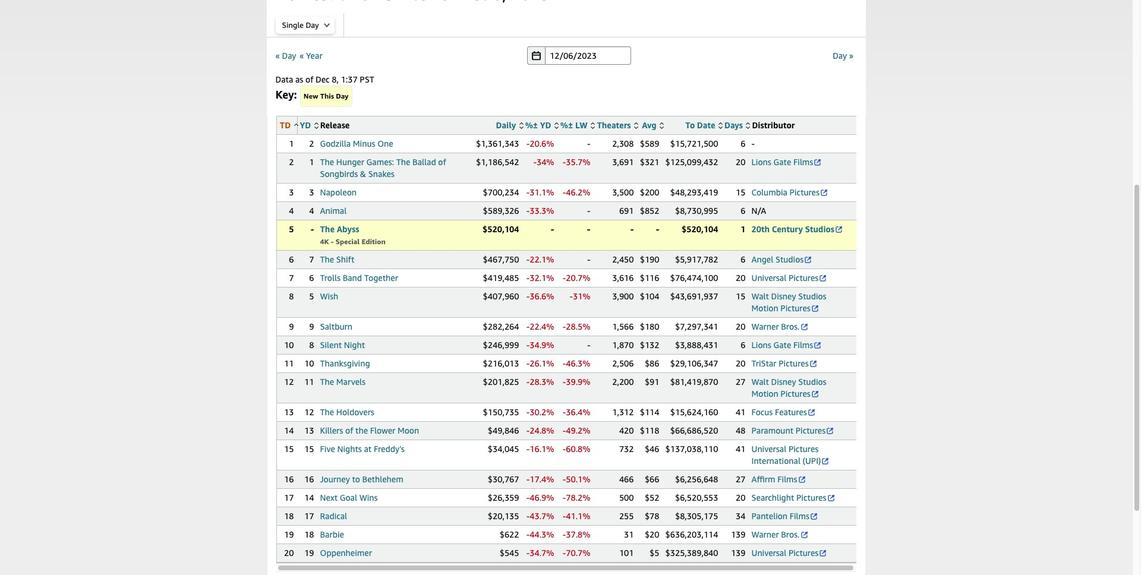 Task type: describe. For each thing, give the bounding box(es) containing it.
$34,045
[[488, 444, 519, 454]]

%± for %± lw
[[561, 120, 573, 130]]

- for -70.7%
[[563, 548, 566, 558]]

single
[[282, 20, 304, 30]]

columbia
[[752, 187, 788, 197]]

6 left 7 the shift
[[289, 254, 294, 265]]

snakes
[[369, 169, 395, 179]]

20 for tristar pictures
[[736, 359, 746, 369]]

warner for 20
[[752, 322, 779, 332]]

1,870
[[613, 340, 634, 350]]

of inside 1 the hunger games: the ballad of songbirds & snakes
[[438, 157, 446, 167]]

41 for focus features
[[736, 407, 746, 417]]

this
[[320, 92, 334, 100]]

saltburn
[[320, 322, 353, 332]]

43.7%
[[530, 511, 554, 521]]

radical link
[[320, 511, 347, 521]]

lions gate films for 20
[[752, 157, 814, 167]]

2 yd from the left
[[540, 120, 551, 130]]

pantelion films link
[[752, 511, 819, 521]]

films up tristar pictures link
[[794, 340, 814, 350]]

marvels
[[336, 377, 366, 387]]

732
[[619, 444, 634, 454]]

to date link
[[686, 120, 723, 130]]

-20.7%
[[563, 273, 591, 283]]

day left « year link
[[282, 50, 296, 60]]

-50.1%
[[563, 474, 591, 485]]

%± yd link
[[525, 120, 559, 130]]

lions gate films link for 20
[[752, 157, 823, 167]]

420
[[619, 426, 634, 436]]

the for 1 the hunger games: the ballad of songbirds & snakes
[[320, 157, 334, 167]]

silent night link
[[320, 340, 365, 350]]

2 $520,104 from the left
[[682, 224, 719, 234]]

18 for 18
[[284, 511, 294, 521]]

affirm films link
[[752, 474, 807, 485]]

oppenheimer link
[[320, 548, 372, 558]]

- for -26.1%
[[527, 359, 530, 369]]

- for -22.4%
[[527, 322, 530, 332]]

- for -34%
[[534, 157, 537, 167]]

-43.7%
[[527, 511, 554, 521]]

16.1%
[[530, 444, 554, 454]]

36.4%
[[566, 407, 591, 417]]

studios for 27
[[799, 377, 827, 387]]

3,691
[[613, 157, 634, 167]]

thanksgiving
[[320, 359, 370, 369]]

the abyss link
[[320, 224, 359, 234]]

18 for 18 barbie
[[304, 530, 314, 540]]

bros. for 139
[[781, 530, 800, 540]]

19 for 19 oppenheimer
[[304, 548, 314, 558]]

day right the this
[[336, 92, 349, 100]]

the marvels link
[[320, 377, 366, 387]]

12 for 12
[[284, 377, 294, 387]]

20 for searchlight pictures
[[736, 493, 746, 503]]

-36.4%
[[563, 407, 591, 417]]

next
[[320, 493, 338, 503]]

days
[[725, 120, 743, 130]]

to
[[352, 474, 360, 485]]

next goal wins link
[[320, 493, 378, 503]]

$76,474,100
[[671, 273, 719, 283]]

columbia pictures
[[752, 187, 820, 197]]

pictures for $325,389,840
[[789, 548, 819, 558]]

to date
[[686, 120, 716, 130]]

warner bros. link for 20
[[752, 322, 809, 332]]

10 for 10 thanksgiving
[[304, 359, 314, 369]]

godzilla
[[320, 139, 351, 149]]

studios right angel
[[776, 254, 804, 265]]

$6,256,648
[[675, 474, 719, 485]]

101
[[619, 548, 634, 558]]

pictures for $66,686,520
[[796, 426, 826, 436]]

19 for 19
[[284, 530, 294, 540]]

gate for 20
[[774, 157, 792, 167]]

the for 11 the marvels
[[320, 377, 334, 387]]

1 the hunger games: the ballad of songbirds & snakes
[[309, 157, 446, 179]]

motion for 27
[[752, 389, 779, 399]]

%± yd
[[525, 120, 551, 130]]

international
[[752, 456, 801, 466]]

14 for 14
[[284, 426, 294, 436]]

7 for 7 the shift
[[309, 254, 314, 265]]

5 for 5 wish
[[309, 291, 314, 301]]

$467,750
[[483, 254, 519, 265]]

%± for %± yd
[[525, 120, 538, 130]]

the for - the abyss 4k - special edition
[[320, 224, 335, 234]]

barbie link
[[320, 530, 344, 540]]

yd link
[[300, 120, 318, 130]]

$114
[[640, 407, 660, 417]]

angel studios link
[[752, 254, 813, 265]]

- for -17.4%
[[527, 474, 530, 485]]

3 for 3
[[289, 187, 294, 197]]

$118
[[640, 426, 660, 436]]

8 for 8 silent night
[[309, 340, 314, 350]]

disney for 27
[[771, 377, 797, 387]]

&
[[360, 169, 366, 179]]

-60.8%
[[563, 444, 591, 454]]

data
[[276, 74, 293, 84]]

searchlight
[[752, 493, 795, 503]]

dropdown image
[[324, 23, 330, 27]]

34%
[[537, 157, 554, 167]]

killers
[[320, 426, 343, 436]]

12 for 12 the holdovers
[[304, 407, 314, 417]]

pictures for $137,038,110
[[789, 444, 819, 454]]

60.8%
[[566, 444, 591, 454]]

$5,917,782
[[675, 254, 719, 265]]

holdovers
[[336, 407, 375, 417]]

killers of the flower moon link
[[320, 426, 419, 436]]

27 for affirm films
[[736, 474, 746, 485]]

-28.3%
[[527, 377, 554, 387]]

journey
[[320, 474, 350, 485]]

466
[[619, 474, 634, 485]]

tristar pictures link
[[752, 359, 818, 369]]

$589
[[640, 139, 660, 149]]

$20
[[645, 530, 660, 540]]

500
[[619, 493, 634, 503]]

warner bros. for 20
[[752, 322, 800, 332]]

6 left n/a
[[741, 206, 746, 216]]

$1,186,542
[[476, 157, 519, 167]]

-70.7%
[[563, 548, 591, 558]]

- for -39.9%
[[563, 377, 566, 387]]

bros. for 20
[[781, 322, 800, 332]]

studios for 1
[[805, 224, 835, 234]]

warner for 139
[[752, 530, 779, 540]]

trolls band together link
[[320, 273, 398, 283]]

17 for 17
[[284, 493, 294, 503]]

- for -20.7%
[[563, 273, 566, 283]]

11 the marvels
[[304, 377, 366, 387]]

26.1%
[[530, 359, 554, 369]]

lions gate films link for 6
[[752, 340, 823, 350]]

warner bros. link for 139
[[752, 530, 809, 540]]

bethlehem
[[362, 474, 404, 485]]

universal for 41
[[752, 444, 787, 454]]

14 for 14 next goal wins
[[304, 493, 314, 503]]

oppenheimer
[[320, 548, 372, 558]]

20.6%
[[530, 139, 554, 149]]

new this day
[[304, 92, 349, 100]]

- for -24.8%
[[527, 426, 530, 436]]

affirm films
[[752, 474, 798, 485]]

14 next goal wins
[[304, 493, 378, 503]]

daily link
[[496, 120, 524, 130]]

$15,624,160
[[671, 407, 719, 417]]

$321
[[640, 157, 660, 167]]

-49.2%
[[563, 426, 591, 436]]

pictures for $76,474,100
[[789, 273, 819, 283]]

universal for 20
[[752, 273, 787, 283]]

$700,234
[[483, 187, 519, 197]]

2 for 2 godzilla minus one
[[309, 139, 314, 149]]

$125,099,432
[[666, 157, 719, 167]]

ballad
[[413, 157, 436, 167]]

6 down days link at top
[[741, 139, 746, 149]]

13 for 13
[[284, 407, 294, 417]]

days link
[[725, 120, 751, 130]]

2,308
[[613, 139, 634, 149]]

features
[[775, 407, 807, 417]]

13 killers of the flower moon
[[304, 426, 419, 436]]

-17.4%
[[527, 474, 554, 485]]

7 for 7
[[289, 273, 294, 283]]

motion for 15
[[752, 303, 779, 313]]

lions for 20
[[752, 157, 772, 167]]

year
[[306, 50, 323, 60]]

hunger
[[336, 157, 364, 167]]

1 « from the left
[[276, 50, 280, 60]]

studios for 15
[[799, 291, 827, 301]]

Date with format m m/d d/y y y y text field
[[545, 46, 631, 65]]

70.7%
[[566, 548, 591, 558]]

20 for universal pictures
[[736, 273, 746, 283]]

- for -28.3%
[[527, 377, 530, 387]]



Task type: vqa. For each thing, say whether or not it's contained in the screenshot.
'Walt Disney Pictures' 'link' for $223,640
no



Task type: locate. For each thing, give the bounding box(es) containing it.
lions up tristar
[[752, 340, 772, 350]]

8 left the "silent"
[[309, 340, 314, 350]]

0 vertical spatial lions
[[752, 157, 772, 167]]

0 horizontal spatial 1
[[289, 139, 294, 149]]

gate up tristar pictures link
[[774, 340, 792, 350]]

3 up 4 animal
[[309, 187, 314, 197]]

0 vertical spatial universal
[[752, 273, 787, 283]]

0 horizontal spatial %±
[[525, 120, 538, 130]]

1 vertical spatial of
[[438, 157, 446, 167]]

0 vertical spatial 8
[[289, 291, 294, 301]]

11 for 11
[[284, 359, 294, 369]]

1 horizontal spatial $520,104
[[682, 224, 719, 234]]

1 disney from the top
[[771, 291, 797, 301]]

universal for 139
[[752, 548, 787, 558]]

universal pictures down the pantelion films 'link' at bottom right
[[752, 548, 819, 558]]

$407,960
[[483, 291, 519, 301]]

yd left release
[[300, 120, 311, 130]]

the up killers
[[320, 407, 334, 417]]

- for -41.1%
[[563, 511, 566, 521]]

20th century studios
[[752, 224, 835, 234]]

0 vertical spatial 13
[[284, 407, 294, 417]]

- for -22.1%
[[527, 254, 530, 265]]

1 walt from the top
[[752, 291, 769, 301]]

walt disney studios motion pictures up features
[[752, 377, 827, 399]]

20 left 19 oppenheimer
[[284, 548, 294, 558]]

8 for 8
[[289, 291, 294, 301]]

2 41 from the top
[[736, 444, 746, 454]]

1 9 from the left
[[289, 322, 294, 332]]

139 for warner bros.
[[731, 530, 746, 540]]

2 27 from the top
[[736, 474, 746, 485]]

- for -46.3%
[[563, 359, 566, 369]]

0 vertical spatial 27
[[736, 377, 746, 387]]

0 vertical spatial 11
[[284, 359, 294, 369]]

the left the 'ballad'
[[396, 157, 411, 167]]

1 universal from the top
[[752, 273, 787, 283]]

2 gate from the top
[[774, 340, 792, 350]]

universal pictures link for 20
[[752, 273, 828, 283]]

4 for 4 animal
[[309, 206, 314, 216]]

$49,846
[[488, 426, 519, 436]]

4
[[289, 206, 294, 216], [309, 206, 314, 216]]

$29,106,347
[[671, 359, 719, 369]]

0 horizontal spatial of
[[306, 74, 314, 84]]

0 vertical spatial 5
[[289, 224, 294, 234]]

- for -60.8%
[[563, 444, 566, 454]]

universal pictures link for 139
[[752, 548, 828, 558]]

focus
[[752, 407, 773, 417]]

27 right $81,419,870
[[736, 377, 746, 387]]

0 vertical spatial 10
[[284, 340, 294, 350]]

11 left 10 thanksgiving
[[284, 359, 294, 369]]

12 left 11 the marvels
[[284, 377, 294, 387]]

0 horizontal spatial 19
[[284, 530, 294, 540]]

warner bros. down pantelion films
[[752, 530, 800, 540]]

the down 10 thanksgiving
[[320, 377, 334, 387]]

lions gate films link up columbia pictures
[[752, 157, 823, 167]]

motion
[[752, 303, 779, 313], [752, 389, 779, 399]]

1 vertical spatial warner
[[752, 530, 779, 540]]

1 horizontal spatial 19
[[304, 548, 314, 558]]

- for -34.9%
[[527, 340, 530, 350]]

-44.3%
[[527, 530, 554, 540]]

2 lions gate films link from the top
[[752, 340, 823, 350]]

34.9%
[[530, 340, 554, 350]]

1 warner from the top
[[752, 322, 779, 332]]

0 horizontal spatial 3
[[289, 187, 294, 197]]

9 for 9
[[289, 322, 294, 332]]

1 vertical spatial universal pictures link
[[752, 548, 828, 558]]

13 for 13 killers of the flower moon
[[304, 426, 314, 436]]

1 horizontal spatial 7
[[309, 254, 314, 265]]

1 lions gate films from the top
[[752, 157, 814, 167]]

2 16 from the left
[[304, 474, 314, 485]]

1 vertical spatial 13
[[304, 426, 314, 436]]

0 vertical spatial gate
[[774, 157, 792, 167]]

78.2%
[[566, 493, 591, 503]]

9 left 9 saltburn
[[289, 322, 294, 332]]

day left dropdown image
[[306, 20, 319, 30]]

1 vertical spatial universal pictures
[[752, 548, 819, 558]]

1 vertical spatial walt
[[752, 377, 769, 387]]

1 walt disney studios motion pictures link from the top
[[752, 291, 827, 313]]

n/a
[[752, 206, 767, 216]]

0 horizontal spatial $520,104
[[483, 224, 519, 234]]

1 warner bros. link from the top
[[752, 322, 809, 332]]

0 vertical spatial motion
[[752, 303, 779, 313]]

0 horizontal spatial 10
[[284, 340, 294, 350]]

1 horizontal spatial 16
[[304, 474, 314, 485]]

3 universal from the top
[[752, 548, 787, 558]]

%± lw link
[[561, 120, 595, 130]]

16 journey to bethlehem
[[304, 474, 404, 485]]

godzilla minus one link
[[320, 139, 393, 149]]

2 universal pictures from the top
[[752, 548, 819, 558]]

lions down 6 -
[[752, 157, 772, 167]]

0 horizontal spatial 13
[[284, 407, 294, 417]]

1 universal pictures link from the top
[[752, 273, 828, 283]]

5 left the wish at the bottom of page
[[309, 291, 314, 301]]

0 vertical spatial warner
[[752, 322, 779, 332]]

16 for 16
[[284, 474, 294, 485]]

- for -78.2%
[[563, 493, 566, 503]]

the for 12 the holdovers
[[320, 407, 334, 417]]

0 vertical spatial universal pictures
[[752, 273, 819, 283]]

1 41 from the top
[[736, 407, 746, 417]]

- for -49.2%
[[563, 426, 566, 436]]

walt
[[752, 291, 769, 301], [752, 377, 769, 387]]

11
[[284, 359, 294, 369], [304, 377, 314, 387]]

2 « from the left
[[300, 50, 304, 60]]

1 motion from the top
[[752, 303, 779, 313]]

2 %± from the left
[[561, 120, 573, 130]]

disney down angel studios link
[[771, 291, 797, 301]]

1 %± from the left
[[525, 120, 538, 130]]

2 warner from the top
[[752, 530, 779, 540]]

14 left killers
[[284, 426, 294, 436]]

- for -31%
[[570, 291, 573, 301]]

10 for 10
[[284, 340, 294, 350]]

angel studios
[[752, 254, 804, 265]]

0 horizontal spatial 8
[[289, 291, 294, 301]]

1 horizontal spatial 4
[[309, 206, 314, 216]]

0 vertical spatial 18
[[284, 511, 294, 521]]

$81,419,870
[[671, 377, 719, 387]]

1 vertical spatial walt disney studios motion pictures
[[752, 377, 827, 399]]

day left »
[[833, 50, 847, 60]]

22.1%
[[530, 254, 554, 265]]

20 for lions gate films
[[736, 157, 746, 167]]

18 left "17 radical"
[[284, 511, 294, 521]]

walt disney studios motion pictures down angel studios link
[[752, 291, 827, 313]]

$48,293,419
[[671, 187, 719, 197]]

band
[[343, 273, 362, 283]]

tristar pictures
[[752, 359, 809, 369]]

1 horizontal spatial 14
[[304, 493, 314, 503]]

walt down angel
[[752, 291, 769, 301]]

2 walt disney studios motion pictures link from the top
[[752, 377, 827, 399]]

2 139 from the top
[[731, 548, 746, 558]]

12
[[284, 377, 294, 387], [304, 407, 314, 417]]

universal pictures down angel studios link
[[752, 273, 819, 283]]

lions gate films up tristar pictures link
[[752, 340, 814, 350]]

disney down tristar pictures link
[[771, 377, 797, 387]]

16 for 16 journey to bethlehem
[[304, 474, 314, 485]]

1 vertical spatial universal
[[752, 444, 787, 454]]

focus features
[[752, 407, 807, 417]]

1 lions gate films link from the top
[[752, 157, 823, 167]]

1 vertical spatial 12
[[304, 407, 314, 417]]

1 yd from the left
[[300, 120, 311, 130]]

motion up focus
[[752, 389, 779, 399]]

lions for 6
[[752, 340, 772, 350]]

$26,359
[[488, 493, 519, 503]]

-16.1%
[[527, 444, 554, 454]]

1 inside 1 the hunger games: the ballad of songbirds & snakes
[[309, 157, 314, 167]]

1 4 from the left
[[289, 206, 294, 216]]

walt for 27
[[752, 377, 769, 387]]

0 vertical spatial walt disney studios motion pictures link
[[752, 291, 827, 313]]

12 left the holdovers link
[[304, 407, 314, 417]]

the inside - the abyss 4k - special edition
[[320, 224, 335, 234]]

6 right $3,888,431
[[741, 340, 746, 350]]

of right the 'ballad'
[[438, 157, 446, 167]]

- for -32.1%
[[527, 273, 530, 283]]

$520,104 down $8,730,995
[[682, 224, 719, 234]]

20 up '34'
[[736, 493, 746, 503]]

1 vertical spatial 5
[[309, 291, 314, 301]]

0 vertical spatial walt
[[752, 291, 769, 301]]

10
[[284, 340, 294, 350], [304, 359, 314, 369]]

day »
[[833, 50, 854, 60]]

5
[[289, 224, 294, 234], [309, 291, 314, 301]]

calendar image
[[532, 51, 541, 60]]

- for -46.2%
[[563, 187, 566, 197]]

10 up 11 the marvels
[[304, 359, 314, 369]]

1 vertical spatial 27
[[736, 474, 746, 485]]

1 vertical spatial 11
[[304, 377, 314, 387]]

2 universal from the top
[[752, 444, 787, 454]]

walt down tristar
[[752, 377, 769, 387]]

41 down 48
[[736, 444, 746, 454]]

0 horizontal spatial «
[[276, 50, 280, 60]]

4 left animal link
[[309, 206, 314, 216]]

walt disney studios motion pictures for 15
[[752, 291, 827, 313]]

2 bros. from the top
[[781, 530, 800, 540]]

napoleon link
[[320, 187, 357, 197]]

1 left '20th' on the right of the page
[[741, 224, 746, 234]]

pictures for $29,106,347
[[779, 359, 809, 369]]

1 down yd link
[[309, 157, 314, 167]]

2 vertical spatial 1
[[741, 224, 746, 234]]

9 for 9 saltburn
[[309, 322, 314, 332]]

-26.1%
[[527, 359, 554, 369]]

$216,013
[[483, 359, 519, 369]]

2 lions gate films from the top
[[752, 340, 814, 350]]

studios down tristar pictures link
[[799, 377, 827, 387]]

bros. down the pantelion films 'link' at bottom right
[[781, 530, 800, 540]]

13 left killers
[[304, 426, 314, 436]]

3 napoleon
[[309, 187, 357, 197]]

1 27 from the top
[[736, 377, 746, 387]]

20 down 6 -
[[736, 157, 746, 167]]

universal up international
[[752, 444, 787, 454]]

films up searchlight pictures
[[778, 474, 798, 485]]

warner bros. up tristar pictures
[[752, 322, 800, 332]]

0 vertical spatial disney
[[771, 291, 797, 301]]

0 vertical spatial warner bros. link
[[752, 322, 809, 332]]

1 vertical spatial motion
[[752, 389, 779, 399]]

« up data
[[276, 50, 280, 60]]

universal pictures
[[752, 273, 819, 283], [752, 548, 819, 558]]

1 vertical spatial 41
[[736, 444, 746, 454]]

- for -37.8%
[[563, 530, 566, 540]]

3 left 3 napoleon
[[289, 187, 294, 197]]

films down searchlight pictures link
[[790, 511, 810, 521]]

-33.3%
[[527, 206, 554, 216]]

1 vertical spatial walt disney studios motion pictures link
[[752, 377, 827, 399]]

warner up tristar
[[752, 322, 779, 332]]

0 vertical spatial 17
[[284, 493, 294, 503]]

1 vertical spatial 8
[[309, 340, 314, 350]]

barbie
[[320, 530, 344, 540]]

- for -46.9%
[[527, 493, 530, 503]]

0 horizontal spatial 2
[[289, 157, 294, 167]]

18 left barbie
[[304, 530, 314, 540]]

1 horizontal spatial 5
[[309, 291, 314, 301]]

walt disney studios motion pictures link up features
[[752, 377, 827, 399]]

searchlight pictures link
[[752, 493, 836, 503]]

1 vertical spatial 7
[[289, 273, 294, 283]]

4 animal
[[309, 206, 347, 216]]

warner bros. link up tristar pictures
[[752, 322, 809, 332]]

nights
[[337, 444, 362, 454]]

%± lw
[[561, 120, 588, 130]]

14 left next
[[304, 493, 314, 503]]

0 vertical spatial bros.
[[781, 322, 800, 332]]

12 the holdovers
[[304, 407, 375, 417]]

19 left 18 barbie
[[284, 530, 294, 540]]

2 vertical spatial of
[[345, 426, 353, 436]]

2 motion from the top
[[752, 389, 779, 399]]

10 left the "silent"
[[284, 340, 294, 350]]

$104
[[640, 291, 660, 301]]

motion down angel
[[752, 303, 779, 313]]

30.2%
[[530, 407, 554, 417]]

2 universal pictures link from the top
[[752, 548, 828, 558]]

the for 7 the shift
[[320, 254, 334, 265]]

universal pictures for 20
[[752, 273, 819, 283]]

15
[[736, 187, 746, 197], [736, 291, 746, 301], [284, 444, 294, 454], [304, 444, 314, 454]]

$589,326
[[483, 206, 519, 216]]

universal down angel
[[752, 273, 787, 283]]

the shift link
[[320, 254, 355, 265]]

1 3 from the left
[[289, 187, 294, 197]]

$66
[[645, 474, 660, 485]]

0 vertical spatial 14
[[284, 426, 294, 436]]

minus
[[353, 139, 375, 149]]

gate for 6
[[774, 340, 792, 350]]

6 left angel
[[741, 254, 746, 265]]

warner bros. for 139
[[752, 530, 800, 540]]

1 left godzilla at the left top
[[289, 139, 294, 149]]

-
[[527, 139, 530, 149], [587, 139, 591, 149], [752, 139, 755, 149], [534, 157, 537, 167], [563, 157, 566, 167], [527, 187, 530, 197], [563, 187, 566, 197], [527, 206, 530, 216], [587, 206, 591, 216], [311, 224, 314, 234], [551, 224, 554, 234], [587, 224, 591, 234], [631, 224, 634, 234], [656, 224, 660, 234], [331, 237, 334, 246], [527, 254, 530, 265], [587, 254, 591, 265], [527, 273, 530, 283], [563, 273, 566, 283], [527, 291, 530, 301], [570, 291, 573, 301], [527, 322, 530, 332], [563, 322, 566, 332], [527, 340, 530, 350], [587, 340, 591, 350], [527, 359, 530, 369], [563, 359, 566, 369], [527, 377, 530, 387], [563, 377, 566, 387], [527, 407, 530, 417], [563, 407, 566, 417], [527, 426, 530, 436], [563, 426, 566, 436], [527, 444, 530, 454], [563, 444, 566, 454], [527, 474, 530, 485], [563, 474, 566, 485], [527, 493, 530, 503], [563, 493, 566, 503], [527, 511, 530, 521], [563, 511, 566, 521], [527, 530, 530, 540], [563, 530, 566, 540], [527, 548, 530, 558], [563, 548, 566, 558]]

8 silent night
[[309, 340, 365, 350]]

pictures for $48,293,419
[[790, 187, 820, 197]]

2 horizontal spatial 1
[[741, 224, 746, 234]]

4 left 4 animal
[[289, 206, 294, 216]]

1 horizontal spatial 11
[[304, 377, 314, 387]]

46.3%
[[566, 359, 591, 369]]

8 left 5 wish
[[289, 291, 294, 301]]

1 horizontal spatial 12
[[304, 407, 314, 417]]

2 vertical spatial universal
[[752, 548, 787, 558]]

31.1%
[[530, 187, 554, 197]]

1 16 from the left
[[284, 474, 294, 485]]

2 godzilla minus one
[[309, 139, 393, 149]]

2 warner bros. from the top
[[752, 530, 800, 540]]

0 vertical spatial 19
[[284, 530, 294, 540]]

1 horizontal spatial 3
[[309, 187, 314, 197]]

4 for 4
[[289, 206, 294, 216]]

gate up columbia pictures
[[774, 157, 792, 167]]

14
[[284, 426, 294, 436], [304, 493, 314, 503]]

1 $520,104 from the left
[[483, 224, 519, 234]]

1 vertical spatial lions gate films
[[752, 340, 814, 350]]

1 vertical spatial 19
[[304, 548, 314, 558]]

$520,104 down the $589,326 on the top of the page
[[483, 224, 519, 234]]

28.3%
[[530, 377, 554, 387]]

- for -30.2%
[[527, 407, 530, 417]]

1 horizontal spatial 2
[[309, 139, 314, 149]]

0 vertical spatial 12
[[284, 377, 294, 387]]

7 left the shift link
[[309, 254, 314, 265]]

$325,389,840
[[666, 548, 719, 558]]

century
[[772, 224, 803, 234]]

universal pictures for 139
[[752, 548, 819, 558]]

0 horizontal spatial 18
[[284, 511, 294, 521]]

17.4%
[[530, 474, 554, 485]]

$622
[[500, 530, 519, 540]]

2 4 from the left
[[309, 206, 314, 216]]

of for moon
[[345, 426, 353, 436]]

1 bros. from the top
[[781, 322, 800, 332]]

2 3 from the left
[[309, 187, 314, 197]]

44.3%
[[530, 530, 554, 540]]

1 horizontal spatial «
[[300, 50, 304, 60]]

1 vertical spatial 1
[[309, 157, 314, 167]]

$3,888,431
[[675, 340, 719, 350]]

pictures inside universal pictures international (upi)
[[789, 444, 819, 454]]

1 vertical spatial disney
[[771, 377, 797, 387]]

lions gate films up columbia pictures
[[752, 157, 814, 167]]

universal pictures link down angel studios link
[[752, 273, 828, 283]]

2 walt disney studios motion pictures from the top
[[752, 377, 827, 399]]

warner bros. link
[[752, 322, 809, 332], [752, 530, 809, 540]]

- for -43.7%
[[527, 511, 530, 521]]

0 horizontal spatial 7
[[289, 273, 294, 283]]

0 vertical spatial 2
[[309, 139, 314, 149]]

-39.9%
[[563, 377, 591, 387]]

1 horizontal spatial 17
[[304, 511, 314, 521]]

studios down angel studios link
[[799, 291, 827, 301]]

0 vertical spatial lions gate films link
[[752, 157, 823, 167]]

1 vertical spatial warner bros. link
[[752, 530, 809, 540]]

19 down 18 barbie
[[304, 548, 314, 558]]

20 left tristar
[[736, 359, 746, 369]]

0 vertical spatial warner bros.
[[752, 322, 800, 332]]

2 9 from the left
[[309, 322, 314, 332]]

- for -50.1%
[[563, 474, 566, 485]]

1 horizontal spatial 1
[[309, 157, 314, 167]]

- for -44.3%
[[527, 530, 530, 540]]

walt disney studios motion pictures link for 27
[[752, 377, 827, 399]]

11 down 10 thanksgiving
[[304, 377, 314, 387]]

- for -31.1%
[[527, 187, 530, 197]]

of right as
[[306, 74, 314, 84]]

6 left trolls at the top
[[309, 273, 314, 283]]

the down 4k
[[320, 254, 334, 265]]

-31.1%
[[527, 187, 554, 197]]

5 left 'the abyss' link
[[289, 224, 294, 234]]

0 vertical spatial 41
[[736, 407, 746, 417]]

691
[[619, 206, 634, 216]]

1 horizontal spatial 8
[[309, 340, 314, 350]]

« left year
[[300, 50, 304, 60]]

universal inside universal pictures international (upi)
[[752, 444, 787, 454]]

2 warner bros. link from the top
[[752, 530, 809, 540]]

- for -34.7%
[[527, 548, 530, 558]]

films
[[794, 157, 814, 167], [794, 340, 814, 350], [778, 474, 798, 485], [790, 511, 810, 521]]

0 vertical spatial universal pictures link
[[752, 273, 828, 283]]

2 disney from the top
[[771, 377, 797, 387]]

2 lions from the top
[[752, 340, 772, 350]]

$43,691,937
[[671, 291, 719, 301]]

17 left next
[[284, 493, 294, 503]]

1 horizontal spatial 13
[[304, 426, 314, 436]]

2 walt from the top
[[752, 377, 769, 387]]

the up 4k
[[320, 224, 335, 234]]

1 horizontal spatial 10
[[304, 359, 314, 369]]

- for -36.4%
[[563, 407, 566, 417]]

1 universal pictures from the top
[[752, 273, 819, 283]]

yd up 20.6%
[[540, 120, 551, 130]]

1 vertical spatial 18
[[304, 530, 314, 540]]

studios right century
[[805, 224, 835, 234]]

139 for universal pictures
[[731, 548, 746, 558]]

films up columbia pictures link
[[794, 157, 814, 167]]

1 gate from the top
[[774, 157, 792, 167]]

1 vertical spatial 139
[[731, 548, 746, 558]]

- for -28.5%
[[563, 322, 566, 332]]

the holdovers link
[[320, 407, 375, 417]]

lions gate films for 6
[[752, 340, 814, 350]]

0 horizontal spatial 5
[[289, 224, 294, 234]]

universal pictures link down the pantelion films 'link' at bottom right
[[752, 548, 828, 558]]

pictures for $6,520,553
[[797, 493, 827, 503]]

1 139 from the top
[[731, 530, 746, 540]]

1 vertical spatial 2
[[289, 157, 294, 167]]

22.4%
[[530, 322, 554, 332]]

27 left affirm
[[736, 474, 746, 485]]

$137,038,110
[[666, 444, 719, 454]]

0 vertical spatial 7
[[309, 254, 314, 265]]

20 for warner bros.
[[736, 322, 746, 332]]

1 vertical spatial warner bros.
[[752, 530, 800, 540]]

warner down the pantelion
[[752, 530, 779, 540]]

1 walt disney studios motion pictures from the top
[[752, 291, 827, 313]]

$520,104
[[483, 224, 519, 234], [682, 224, 719, 234]]

1 horizontal spatial yd
[[540, 120, 551, 130]]

1 horizontal spatial of
[[345, 426, 353, 436]]

13
[[284, 407, 294, 417], [304, 426, 314, 436]]

wish
[[320, 291, 339, 301]]

disney for 15
[[771, 291, 797, 301]]

17 up 18 barbie
[[304, 511, 314, 521]]

19
[[284, 530, 294, 540], [304, 548, 314, 558]]

-41.1%
[[563, 511, 591, 521]]

0 vertical spatial 1
[[289, 139, 294, 149]]

the up songbirds
[[320, 157, 334, 167]]

17 for 17 radical
[[304, 511, 314, 521]]

0 horizontal spatial 16
[[284, 474, 294, 485]]

1 warner bros. from the top
[[752, 322, 800, 332]]

$15,721,500
[[671, 139, 719, 149]]

walt for 15
[[752, 291, 769, 301]]

11 for 11 the marvels
[[304, 377, 314, 387]]

1 lions from the top
[[752, 157, 772, 167]]

%± left lw
[[561, 120, 573, 130]]

1 horizontal spatial 18
[[304, 530, 314, 540]]

1 vertical spatial 17
[[304, 511, 314, 521]]

searchlight pictures
[[752, 493, 827, 503]]

41 for universal pictures international (upi)
[[736, 444, 746, 454]]

warner bros. link down pantelion films
[[752, 530, 809, 540]]

- for -35.7%
[[563, 157, 566, 167]]

of for 1:37
[[306, 74, 314, 84]]

9 left 'saltburn'
[[309, 322, 314, 332]]

walt disney studios motion pictures link for 15
[[752, 291, 827, 313]]

1,566
[[613, 322, 634, 332]]

$246,999
[[483, 340, 519, 350]]

1 vertical spatial gate
[[774, 340, 792, 350]]

5 wish
[[309, 291, 339, 301]]

universal down the pantelion
[[752, 548, 787, 558]]

27 for walt disney studios motion pictures
[[736, 377, 746, 387]]

0 horizontal spatial yd
[[300, 120, 311, 130]]

41 up 48
[[736, 407, 746, 417]]

0 vertical spatial 139
[[731, 530, 746, 540]]

%± up -20.6%
[[525, 120, 538, 130]]

-34.7%
[[527, 548, 554, 558]]

5 for 5
[[289, 224, 294, 234]]

walt disney studios motion pictures for 27
[[752, 377, 827, 399]]

0 horizontal spatial 17
[[284, 493, 294, 503]]

$91
[[645, 377, 660, 387]]

0 horizontal spatial 12
[[284, 377, 294, 387]]



